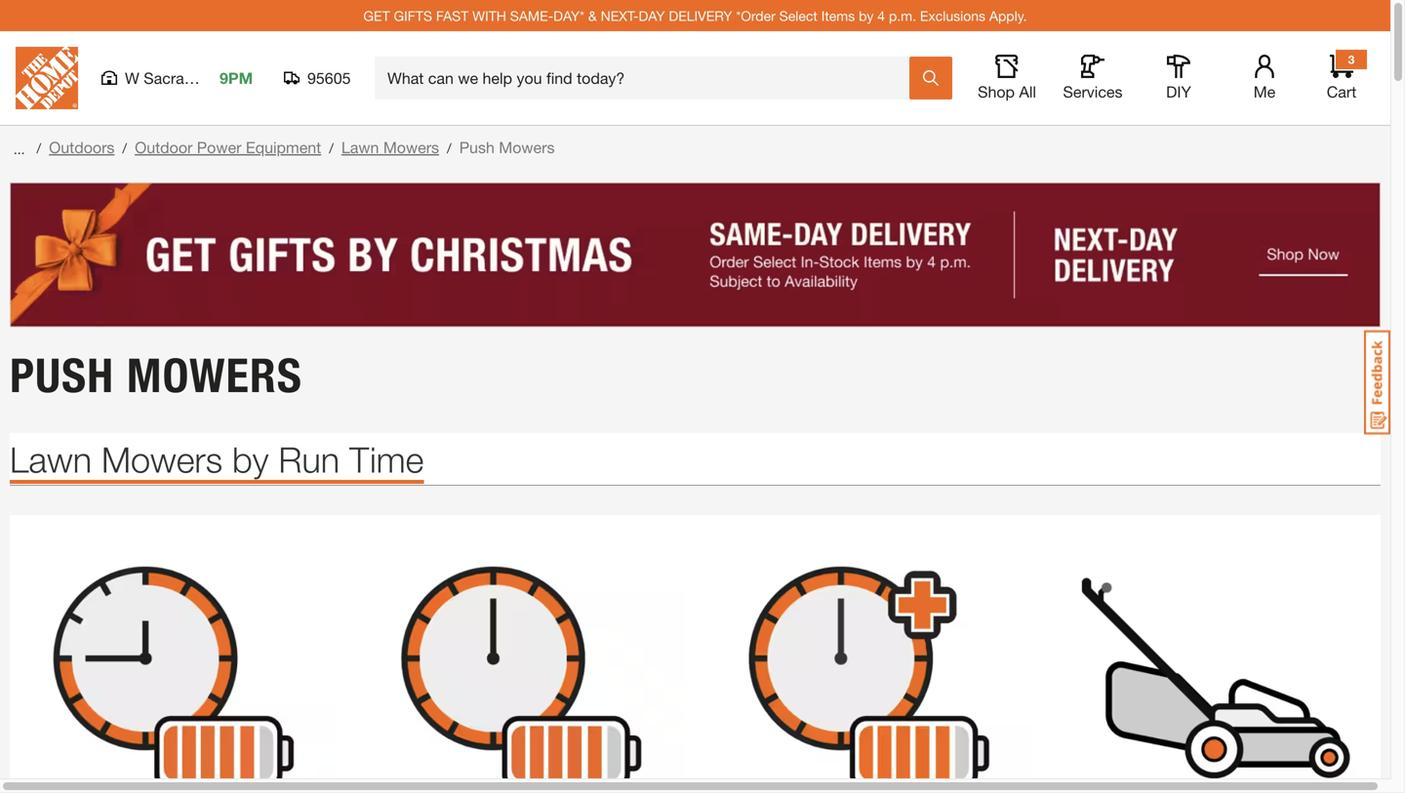 Task type: vqa. For each thing, say whether or not it's contained in the screenshot.
Delivering
no



Task type: describe. For each thing, give the bounding box(es) containing it.
get gifts fast with same-day* & next-day delivery *order select items by 4 p.m. exclusions apply.
[[364, 8, 1027, 24]]

the home depot logo image
[[16, 47, 78, 109]]

shop all button
[[976, 55, 1039, 102]]

services button
[[1062, 55, 1124, 102]]

select
[[780, 8, 818, 24]]

*order
[[736, 8, 776, 24]]

time
[[350, 439, 424, 480]]

3
[[1349, 53, 1355, 66]]

up to 60 minutes of run time image
[[357, 515, 686, 794]]

1 vertical spatial push
[[10, 347, 114, 404]]

3 / from the left
[[329, 140, 334, 156]]

services
[[1063, 82, 1123, 101]]

diy button
[[1148, 55, 1210, 102]]

run
[[279, 439, 340, 480]]

sacramento
[[144, 69, 228, 87]]

outdoor power equipment link
[[135, 138, 321, 157]]

with
[[473, 8, 506, 24]]

1 vertical spatial lawn
[[10, 439, 92, 480]]

cart
[[1327, 82, 1357, 101]]

items
[[822, 8, 855, 24]]

...
[[14, 141, 25, 157]]

diy
[[1167, 82, 1192, 101]]

2 / from the left
[[122, 140, 127, 156]]

outdoors link
[[49, 138, 115, 157]]

push inside ... / outdoors / outdoor power equipment / lawn mowers / push mowers
[[459, 138, 495, 157]]

0 vertical spatial by
[[859, 8, 874, 24]]

power
[[197, 138, 241, 157]]

shop
[[978, 82, 1015, 101]]

... button
[[10, 136, 29, 163]]

w
[[125, 69, 139, 87]]

95605 button
[[284, 68, 351, 88]]

feedback link image
[[1365, 330, 1391, 435]]

me button
[[1234, 55, 1296, 102]]

day
[[639, 8, 665, 24]]

sponsored banner image
[[10, 183, 1381, 327]]



Task type: locate. For each thing, give the bounding box(es) containing it.
4 / from the left
[[447, 140, 452, 156]]

1 vertical spatial by
[[232, 439, 269, 480]]

gifts
[[394, 8, 432, 24]]

delivery
[[669, 8, 732, 24]]

exclusions
[[920, 8, 986, 24]]

95605
[[307, 69, 351, 87]]

equipment
[[246, 138, 321, 157]]

fast
[[436, 8, 469, 24]]

What can we help you find today? search field
[[387, 58, 909, 99]]

all
[[1019, 82, 1037, 101]]

p.m.
[[889, 8, 917, 24]]

mowers
[[383, 138, 439, 157], [499, 138, 555, 157], [127, 347, 303, 404], [102, 439, 223, 480]]

1 horizontal spatial push
[[459, 138, 495, 157]]

1 horizontal spatial by
[[859, 8, 874, 24]]

0 horizontal spatial lawn
[[10, 439, 92, 480]]

tool only image
[[1053, 515, 1381, 794]]

... / outdoors / outdoor power equipment / lawn mowers / push mowers
[[10, 138, 555, 157]]

next-
[[601, 8, 639, 24]]

0 vertical spatial lawn
[[342, 138, 379, 157]]

9pm
[[220, 69, 253, 87]]

cart 3
[[1327, 53, 1357, 101]]

apply.
[[990, 8, 1027, 24]]

by left 4
[[859, 8, 874, 24]]

0 horizontal spatial by
[[232, 439, 269, 480]]

lawn
[[342, 138, 379, 157], [10, 439, 92, 480]]

get
[[364, 8, 390, 24]]

over to 60 minutes of run time image
[[705, 515, 1033, 794]]

by
[[859, 8, 874, 24], [232, 439, 269, 480]]

/ right ...
[[37, 140, 41, 156]]

by left run
[[232, 439, 269, 480]]

outdoor
[[135, 138, 193, 157]]

0 horizontal spatial push
[[10, 347, 114, 404]]

up to 45 minutes of run time image
[[10, 515, 338, 794]]

/
[[37, 140, 41, 156], [122, 140, 127, 156], [329, 140, 334, 156], [447, 140, 452, 156]]

4
[[878, 8, 885, 24]]

1 horizontal spatial lawn
[[342, 138, 379, 157]]

day*
[[554, 8, 585, 24]]

outdoors
[[49, 138, 115, 157]]

/ right lawn mowers link
[[447, 140, 452, 156]]

1 / from the left
[[37, 140, 41, 156]]

same-
[[510, 8, 554, 24]]

push mowers
[[10, 347, 303, 404]]

push
[[459, 138, 495, 157], [10, 347, 114, 404]]

w sacramento 9pm
[[125, 69, 253, 87]]

/ left outdoor on the left of the page
[[122, 140, 127, 156]]

shop all
[[978, 82, 1037, 101]]

lawn mowers by run time
[[10, 439, 424, 480]]

0 vertical spatial push
[[459, 138, 495, 157]]

/ right the equipment
[[329, 140, 334, 156]]

lawn mowers link
[[342, 138, 439, 157]]

lawn inside ... / outdoors / outdoor power equipment / lawn mowers / push mowers
[[342, 138, 379, 157]]

me
[[1254, 82, 1276, 101]]

&
[[588, 8, 597, 24]]



